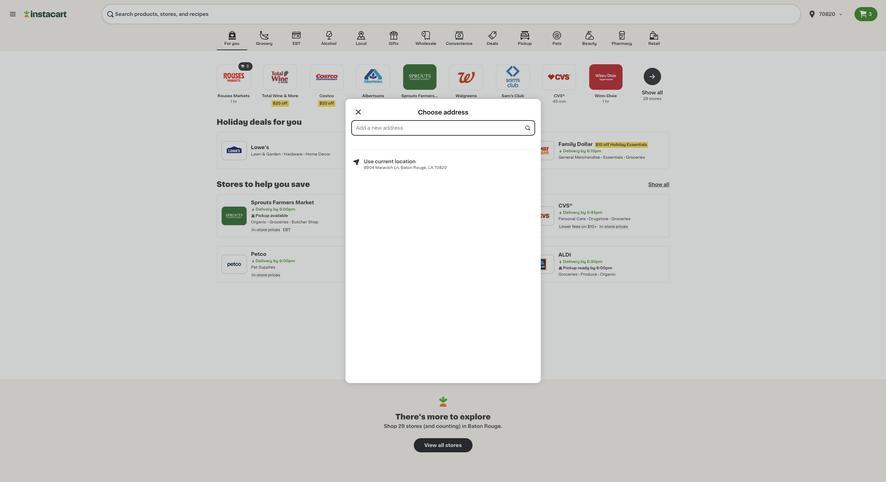 Task type: locate. For each thing, give the bounding box(es) containing it.
baton
[[401, 166, 412, 170], [468, 424, 483, 429]]

there's more to explore shop 29 stores (and counting) in baton rouge.
[[384, 414, 502, 429]]

show for show all 29 stores
[[642, 90, 656, 95]]

2 vertical spatial delivery by 6:00pm
[[256, 259, 295, 263]]

wholesale button
[[411, 30, 441, 50]]

gifts
[[389, 42, 399, 46]]

all inside show all 29 stores
[[657, 90, 663, 95]]

cvs® inside cvs® 45 min
[[554, 94, 565, 98]]

0 vertical spatial sprouts
[[401, 94, 417, 98]]

$10
[[596, 143, 603, 147]]

0 vertical spatial pickup
[[518, 42, 532, 46]]

1 horizontal spatial baton
[[468, 424, 483, 429]]

organic down 6:30pm
[[600, 273, 616, 277]]

pickup right deals
[[518, 42, 532, 46]]

2 horizontal spatial pickup
[[563, 266, 577, 270]]

29
[[643, 97, 648, 101], [398, 424, 405, 429]]

total wine & more $20 off
[[262, 94, 298, 105]]

off down wine at the left of the page
[[282, 102, 287, 105]]

use
[[364, 159, 374, 164]]

3 button
[[855, 7, 878, 21]]

delivery down family
[[563, 149, 580, 153]]

sprouts farmers market link
[[401, 64, 450, 105]]

hr for dixie
[[605, 100, 609, 104]]

2 vertical spatial you
[[274, 181, 289, 188]]

market down save
[[295, 200, 314, 205]]

1 horizontal spatial farmers
[[418, 94, 435, 98]]

delivery up personal
[[563, 211, 580, 215]]

garden
[[266, 152, 281, 156]]

6:00pm up available
[[279, 208, 295, 212]]

sprouts farmers market up available
[[251, 200, 314, 205]]

ebt inside button
[[293, 42, 300, 46]]

use current location 8904 maravich ln, baton rouge, la 70820
[[364, 159, 447, 170]]

0 vertical spatial cvs®
[[554, 94, 565, 98]]

explore
[[460, 414, 491, 421]]

delivery by 6:00pm for sprouts farmers market
[[256, 208, 295, 212]]

1 horizontal spatial 3
[[869, 12, 872, 17]]

sprouts farmers market up choose
[[401, 94, 450, 98]]

1 vertical spatial all
[[664, 182, 669, 187]]

0 vertical spatial you
[[232, 42, 239, 46]]

6:15pm
[[587, 149, 601, 153]]

counting)
[[436, 424, 461, 429]]

stores inside there's more to explore shop 29 stores (and counting) in baton rouge.
[[406, 424, 422, 429]]

delivery up pickup available
[[256, 208, 272, 212]]

drugstore
[[589, 217, 608, 221]]

1 vertical spatial in-store prices
[[252, 273, 280, 277]]

0 vertical spatial &
[[284, 94, 287, 98]]

29 down there's
[[398, 424, 405, 429]]

hr for markets
[[233, 100, 237, 104]]

shop inside there's more to explore shop 29 stores (and counting) in baton rouge.
[[384, 424, 397, 429]]

view all stores
[[424, 443, 462, 448]]

0 vertical spatial all
[[657, 90, 663, 95]]

groceries
[[626, 156, 645, 160], [611, 217, 631, 221], [269, 220, 289, 224], [558, 273, 578, 277]]

hr down markets
[[233, 100, 237, 104]]

1 vertical spatial cvs®
[[558, 203, 572, 208]]

0 horizontal spatial ebt
[[283, 228, 291, 232]]

1 horizontal spatial stores
[[445, 443, 462, 448]]

stores inside button
[[445, 443, 462, 448]]

you
[[232, 42, 239, 46], [287, 118, 302, 126], [274, 181, 289, 188]]

0 vertical spatial ebt
[[293, 42, 300, 46]]

1 down the rouses
[[230, 100, 232, 104]]

organic down pickup available
[[251, 220, 267, 224]]

1 inside winn-dixie 1 hr
[[603, 100, 604, 104]]

personal
[[558, 217, 575, 221]]

0 horizontal spatial in-store prices
[[252, 273, 280, 277]]

show inside show all 29 stores
[[642, 90, 656, 95]]

lawn
[[251, 152, 261, 156]]

2 vertical spatial pickup
[[563, 266, 577, 270]]

0 horizontal spatial 3
[[246, 64, 249, 68]]

0 vertical spatial 29
[[643, 97, 648, 101]]

1 horizontal spatial 29
[[643, 97, 648, 101]]

lower fees on $10+ in-store prices
[[559, 225, 628, 229]]

& right lawn on the left of the page
[[262, 152, 265, 156]]

2 horizontal spatial all
[[664, 182, 669, 187]]

1
[[230, 100, 232, 104], [603, 100, 604, 104]]

off right $10
[[604, 143, 609, 147]]

0 horizontal spatial sprouts
[[251, 200, 272, 205]]

farmers up available
[[273, 200, 294, 205]]

1 hr from the left
[[233, 100, 237, 104]]

alcohol
[[321, 42, 336, 46]]

deals button
[[477, 30, 508, 50]]

0 horizontal spatial farmers
[[273, 200, 294, 205]]

0 vertical spatial stores
[[649, 97, 662, 101]]

1 vertical spatial baton
[[468, 424, 483, 429]]

1 vertical spatial ebt
[[283, 228, 291, 232]]

sprouts farmers market
[[401, 94, 450, 98], [251, 200, 314, 205]]

1 horizontal spatial holiday
[[610, 143, 626, 147]]

0 horizontal spatial baton
[[401, 166, 412, 170]]

baton down explore
[[468, 424, 483, 429]]

0 horizontal spatial 1
[[230, 100, 232, 104]]

1 vertical spatial &
[[262, 152, 265, 156]]

$20 inside total wine & more $20 off
[[273, 102, 281, 105]]

1 horizontal spatial $20
[[319, 102, 327, 105]]

holiday deals for you
[[217, 118, 302, 126]]

0 horizontal spatial 29
[[398, 424, 405, 429]]

2 1 from the left
[[603, 100, 604, 104]]

for you
[[224, 42, 239, 46]]

baton inside use current location 8904 maravich ln, baton rouge, la 70820
[[401, 166, 412, 170]]

to inside tab panel
[[245, 181, 253, 188]]

to up counting)
[[450, 414, 458, 421]]

0 vertical spatial 3
[[869, 12, 872, 17]]

deals
[[250, 118, 272, 126]]

0 horizontal spatial organic
[[251, 220, 267, 224]]

1 vertical spatial you
[[287, 118, 302, 126]]

29 inside there's more to explore shop 29 stores (and counting) in baton rouge.
[[398, 424, 405, 429]]

1 inside "rouses markets 1 hr"
[[230, 100, 232, 104]]

2 hr from the left
[[605, 100, 609, 104]]

in
[[462, 424, 467, 429]]

& inside total wine & more $20 off
[[284, 94, 287, 98]]

1 $20 from the left
[[273, 102, 281, 105]]

shop right butcher
[[308, 220, 318, 224]]

delivery down aldi
[[563, 260, 580, 264]]

0 horizontal spatial off
[[282, 102, 287, 105]]

hr inside winn-dixie 1 hr
[[605, 100, 609, 104]]

1 vertical spatial 3
[[246, 64, 249, 68]]

winn-dixie 1 hr
[[595, 94, 617, 104]]

organic
[[251, 220, 267, 224], [600, 273, 616, 277]]

1 vertical spatial organic
[[600, 273, 616, 277]]

choose address dialog
[[345, 99, 541, 383]]

1 vertical spatial shop
[[384, 424, 397, 429]]

& right wine at the left of the page
[[284, 94, 287, 98]]

off down costco at the top
[[328, 102, 334, 105]]

1 horizontal spatial to
[[450, 414, 458, 421]]

1 horizontal spatial organic
[[600, 273, 616, 277]]

1 horizontal spatial essentials
[[627, 143, 647, 147]]

0 vertical spatial market
[[435, 94, 450, 98]]

butcher
[[292, 220, 307, 224]]

farmers up choose
[[418, 94, 435, 98]]

tab panel
[[213, 62, 673, 283]]

ebt left alcohol
[[293, 42, 300, 46]]

1 vertical spatial delivery by 6:00pm
[[256, 208, 295, 212]]

1 1 from the left
[[230, 100, 232, 104]]

available
[[270, 214, 288, 218]]

off inside total wine & more $20 off
[[282, 102, 287, 105]]

0 horizontal spatial holiday
[[217, 118, 248, 126]]

& for lowe's
[[262, 152, 265, 156]]

1 vertical spatial essentials
[[603, 156, 623, 160]]

0 horizontal spatial pickup
[[256, 214, 269, 218]]

3
[[869, 12, 872, 17], [246, 64, 249, 68]]

1 vertical spatial sprouts farmers market
[[251, 200, 314, 205]]

baton inside there's more to explore shop 29 stores (and counting) in baton rouge.
[[468, 424, 483, 429]]

1 down winn-
[[603, 100, 604, 104]]

retail button
[[639, 30, 669, 50]]

1 vertical spatial farmers
[[273, 200, 294, 205]]

markets
[[233, 94, 250, 98]]

in-store prices down supplies
[[252, 273, 280, 277]]

off
[[282, 102, 287, 105], [328, 102, 334, 105], [604, 143, 609, 147]]

market up "choose address"
[[435, 94, 450, 98]]

pickup
[[518, 42, 532, 46], [256, 214, 269, 218], [563, 266, 577, 270]]

1 horizontal spatial all
[[657, 90, 663, 95]]

pickup left ready
[[563, 266, 577, 270]]

in-store prices
[[405, 160, 434, 163], [252, 273, 280, 277]]

0 vertical spatial farmers
[[418, 94, 435, 98]]

0 horizontal spatial &
[[262, 152, 265, 156]]

prices down organic groceries butcher shop
[[268, 228, 280, 232]]

1 vertical spatial 29
[[398, 424, 405, 429]]

2 vertical spatial all
[[438, 443, 444, 448]]

by up available
[[273, 208, 278, 212]]

&
[[284, 94, 287, 98], [262, 152, 265, 156]]

0 vertical spatial essentials
[[627, 143, 647, 147]]

1 horizontal spatial shop
[[384, 424, 397, 429]]

ln,
[[394, 166, 400, 170]]

holiday right $10
[[610, 143, 626, 147]]

2 horizontal spatial stores
[[649, 97, 662, 101]]

delivery by 6:00pm up la
[[409, 145, 449, 149]]

cvs® up personal
[[558, 203, 572, 208]]

1 vertical spatial pickup
[[256, 214, 269, 218]]

29 inside show all 29 stores
[[643, 97, 648, 101]]

1 horizontal spatial off
[[328, 102, 334, 105]]

to left help
[[245, 181, 253, 188]]

ebt inside tab panel
[[283, 228, 291, 232]]

0 vertical spatial show
[[642, 90, 656, 95]]

pickup for sprouts farmers market
[[256, 214, 269, 218]]

0 horizontal spatial all
[[438, 443, 444, 448]]

0 vertical spatial holiday
[[217, 118, 248, 126]]

wholesale
[[415, 42, 436, 46]]

delivery for cvs®
[[563, 211, 580, 215]]

view all stores link
[[414, 439, 472, 453]]

0 vertical spatial in-store prices
[[405, 160, 434, 163]]

1 horizontal spatial pickup
[[518, 42, 532, 46]]

cvs® for cvs® 45 min
[[554, 94, 565, 98]]

2 horizontal spatial off
[[604, 143, 609, 147]]

market
[[435, 94, 450, 98], [295, 200, 314, 205]]

1 for winn-
[[603, 100, 604, 104]]

off inside family dollar $10 off holiday essentials
[[604, 143, 609, 147]]

sam's club link
[[494, 64, 531, 105]]

cvs® up 'min'
[[554, 94, 565, 98]]

all inside show all popup button
[[664, 182, 669, 187]]

holiday down "rouses markets 1 hr"
[[217, 118, 248, 126]]

2 $20 from the left
[[319, 102, 327, 105]]

1 vertical spatial market
[[295, 200, 314, 205]]

show inside popup button
[[648, 182, 662, 187]]

baton down location
[[401, 166, 412, 170]]

hr inside "rouses markets 1 hr"
[[233, 100, 237, 104]]

rouge.
[[484, 424, 502, 429]]

all inside view all stores button
[[438, 443, 444, 448]]

shop down there's
[[384, 424, 397, 429]]

pickup inside button
[[518, 42, 532, 46]]

by down 6:30pm
[[590, 266, 595, 270]]

delivery by 6:00pm up supplies
[[256, 259, 295, 263]]

search address image
[[524, 125, 531, 131]]

holiday
[[217, 118, 248, 126], [610, 143, 626, 147]]

for
[[273, 118, 285, 126]]

0 horizontal spatial hr
[[233, 100, 237, 104]]

29 right 'dixie'
[[643, 97, 648, 101]]

0 horizontal spatial stores
[[406, 424, 422, 429]]

0 horizontal spatial $20
[[273, 102, 281, 105]]

0 horizontal spatial shop
[[308, 220, 318, 224]]

convenience button
[[443, 30, 475, 50]]

groceries down family dollar $10 off holiday essentials
[[626, 156, 645, 160]]

show for show all
[[648, 182, 662, 187]]

1 vertical spatial show
[[648, 182, 662, 187]]

$20 inside costco $20 off
[[319, 102, 327, 105]]

essentials inside family dollar $10 off holiday essentials
[[627, 143, 647, 147]]

delivery for petco
[[256, 259, 272, 263]]

prices
[[422, 160, 434, 163], [616, 225, 628, 229], [268, 228, 280, 232], [268, 273, 280, 277]]

1 horizontal spatial in-store prices
[[405, 160, 434, 163]]

walgreens link
[[448, 64, 485, 107]]

delivery up location
[[409, 145, 426, 149]]

in-store prices up rouge,
[[405, 160, 434, 163]]

club
[[515, 94, 524, 98]]

hr down 'dixie'
[[605, 100, 609, 104]]

1 horizontal spatial sprouts farmers market
[[401, 94, 450, 98]]

0 vertical spatial sprouts farmers market
[[401, 94, 450, 98]]

  text field
[[352, 121, 534, 135]]

0 vertical spatial shop
[[308, 220, 318, 224]]

current
[[375, 159, 394, 164]]

ebt button
[[281, 30, 312, 50]]

& inside lowe's lawn & garden hardware home decor
[[262, 152, 265, 156]]

hardware
[[284, 152, 303, 156]]

pickup ready by 6:00pm
[[563, 266, 612, 270]]

you inside button
[[232, 42, 239, 46]]

1 horizontal spatial 1
[[603, 100, 604, 104]]

holiday inside family dollar $10 off holiday essentials
[[610, 143, 626, 147]]

0 vertical spatial to
[[245, 181, 253, 188]]

delivery by 6:00pm
[[409, 145, 449, 149], [256, 208, 295, 212], [256, 259, 295, 263]]

delivery by 6:00pm up pickup available
[[256, 208, 295, 212]]

hr
[[233, 100, 237, 104], [605, 100, 609, 104]]

1 vertical spatial holiday
[[610, 143, 626, 147]]

0 vertical spatial baton
[[401, 166, 412, 170]]

prices up la
[[422, 160, 434, 163]]

0 horizontal spatial to
[[245, 181, 253, 188]]

lowe's lawn & garden hardware home decor
[[251, 145, 330, 156]]

1 horizontal spatial ebt
[[293, 42, 300, 46]]

1 horizontal spatial hr
[[605, 100, 609, 104]]

6:00pm down 6:30pm
[[596, 266, 612, 270]]

show
[[642, 90, 656, 95], [648, 182, 662, 187]]

pet
[[251, 266, 258, 270]]

$20 down wine at the left of the page
[[273, 102, 281, 105]]

ebt down organic groceries butcher shop
[[283, 228, 291, 232]]

6:30pm
[[587, 260, 602, 264]]

choose address
[[418, 110, 468, 115]]

by down dollar on the top
[[581, 149, 586, 153]]

1 vertical spatial stores
[[406, 424, 422, 429]]

delivery up pet supplies
[[256, 259, 272, 263]]

1 vertical spatial to
[[450, 414, 458, 421]]

in-
[[405, 160, 411, 163], [600, 225, 605, 229], [252, 228, 257, 232], [252, 273, 257, 277]]

to
[[245, 181, 253, 188], [450, 414, 458, 421]]

pickup up in-store prices ebt
[[256, 214, 269, 218]]

2 vertical spatial stores
[[445, 443, 462, 448]]

all for view all stores
[[438, 443, 444, 448]]

home
[[306, 152, 317, 156]]

$20 down costco at the top
[[319, 102, 327, 105]]

1 horizontal spatial &
[[284, 94, 287, 98]]



Task type: vqa. For each thing, say whether or not it's contained in the screenshot.
Personal
yes



Task type: describe. For each thing, give the bounding box(es) containing it.
0 horizontal spatial essentials
[[603, 156, 623, 160]]

  text field inside choose address dialog
[[352, 121, 534, 135]]

groceries right drugstore
[[611, 217, 631, 221]]

off inside costco $20 off
[[328, 102, 334, 105]]

decor
[[318, 152, 330, 156]]

70820
[[434, 166, 447, 170]]

albertsons
[[362, 94, 384, 98]]

petco
[[251, 252, 266, 257]]

costco $20 off
[[319, 94, 334, 105]]

lowe's
[[251, 145, 269, 150]]

costco
[[319, 94, 334, 98]]

pets
[[553, 42, 562, 46]]

5:45pm
[[587, 211, 602, 215]]

dixie
[[607, 94, 617, 98]]

shop categories tab list
[[217, 30, 669, 50]]

maravich
[[375, 166, 393, 170]]

general
[[558, 156, 574, 160]]

all for show all
[[664, 182, 669, 187]]

pickup for aldi
[[563, 266, 577, 270]]

instacart image
[[24, 10, 66, 18]]

1 for rouses
[[230, 100, 232, 104]]

personal care drugstore groceries
[[558, 217, 631, 221]]

grocery button
[[249, 30, 279, 50]]

delivery for aldi
[[563, 260, 580, 264]]

in-store prices ebt
[[252, 228, 291, 232]]

delivery for sprouts farmers market
[[256, 208, 272, 212]]

you for holiday deals for you
[[287, 118, 302, 126]]

prices down personal care drugstore groceries
[[616, 225, 628, 229]]

by up la
[[427, 145, 432, 149]]

all for show all 29 stores
[[657, 90, 663, 95]]

location
[[395, 159, 416, 164]]

pharmacy
[[612, 42, 632, 46]]

local
[[356, 42, 367, 46]]

1 horizontal spatial sprouts
[[401, 94, 417, 98]]

save
[[291, 181, 310, 188]]

deals
[[487, 42, 498, 46]]

1 vertical spatial sprouts
[[251, 200, 272, 205]]

6:00pm up the 70820
[[433, 145, 449, 149]]

pet supplies
[[251, 266, 275, 270]]

choose
[[418, 110, 442, 115]]

fees
[[572, 225, 581, 229]]

general merchandise essentials groceries
[[558, 156, 645, 160]]

by up supplies
[[273, 259, 278, 263]]

8904
[[364, 166, 374, 170]]

groceries down available
[[269, 220, 289, 224]]

by up care
[[581, 211, 586, 215]]

gifts button
[[378, 30, 409, 50]]

merchandise
[[575, 156, 600, 160]]

cvs® 45 min
[[553, 94, 566, 104]]

retail
[[648, 42, 660, 46]]

by up ready
[[581, 260, 586, 264]]

address
[[443, 110, 468, 115]]

0 vertical spatial organic
[[251, 220, 267, 224]]

family dollar $10 off holiday essentials
[[558, 142, 647, 147]]

delivery by 5:45pm
[[563, 211, 602, 215]]

(and
[[423, 424, 435, 429]]

show all button
[[648, 181, 669, 188]]

winn-
[[595, 94, 607, 98]]

0 horizontal spatial sprouts farmers market
[[251, 200, 314, 205]]

3 inside tab panel
[[246, 64, 249, 68]]

pickup available
[[256, 214, 288, 218]]

1 horizontal spatial market
[[435, 94, 450, 98]]

view all stores button
[[414, 439, 472, 453]]

beauty button
[[574, 30, 605, 50]]

more
[[288, 94, 298, 98]]

& for total
[[284, 94, 287, 98]]

supplies
[[259, 266, 275, 270]]

care
[[576, 217, 586, 221]]

aldi
[[558, 253, 571, 258]]

$10+
[[588, 225, 597, 229]]

min
[[559, 100, 566, 104]]

6:00pm down in-store prices ebt
[[279, 259, 295, 263]]

stores
[[217, 181, 243, 188]]

show all
[[648, 182, 669, 187]]

farmers inside sprouts farmers market link
[[418, 94, 435, 98]]

store down drugstore
[[605, 225, 615, 229]]

local button
[[346, 30, 376, 50]]

organic groceries butcher shop
[[251, 220, 318, 224]]

show all 29 stores
[[642, 90, 663, 101]]

pickup button
[[510, 30, 540, 50]]

delivery by 6:00pm for petco
[[256, 259, 295, 263]]

on
[[582, 225, 587, 229]]

alcohol button
[[314, 30, 344, 50]]

stores inside show all 29 stores
[[649, 97, 662, 101]]

tab panel containing holiday deals for you
[[213, 62, 673, 283]]

ready
[[578, 266, 589, 270]]

view
[[424, 443, 437, 448]]

you for stores to help you save
[[274, 181, 289, 188]]

45
[[553, 100, 558, 104]]

0 vertical spatial delivery by 6:00pm
[[409, 145, 449, 149]]

grocery
[[256, 42, 272, 46]]

delivery by 6:15pm
[[563, 149, 601, 153]]

family
[[558, 142, 576, 147]]

produce
[[581, 273, 597, 277]]

more
[[427, 414, 448, 421]]

3 inside button
[[869, 12, 872, 17]]

cvs® for cvs®
[[558, 203, 572, 208]]

groceries produce organic
[[558, 273, 616, 277]]

rouge,
[[413, 166, 427, 170]]

prices down supplies
[[268, 273, 280, 277]]

groceries down delivery by 6:30pm
[[558, 273, 578, 277]]

to inside there's more to explore shop 29 stores (and counting) in baton rouge.
[[450, 414, 458, 421]]

store down pickup available
[[257, 228, 267, 232]]

store up rouge,
[[411, 160, 421, 163]]

convenience
[[446, 42, 473, 46]]

walgreens
[[456, 94, 477, 98]]

total
[[262, 94, 272, 98]]

store down pet supplies
[[257, 273, 267, 277]]

for you button
[[217, 30, 247, 50]]

for
[[224, 42, 231, 46]]

there's
[[395, 414, 426, 421]]

help
[[255, 181, 273, 188]]

wine
[[273, 94, 283, 98]]

la
[[428, 166, 433, 170]]

0 horizontal spatial market
[[295, 200, 314, 205]]



